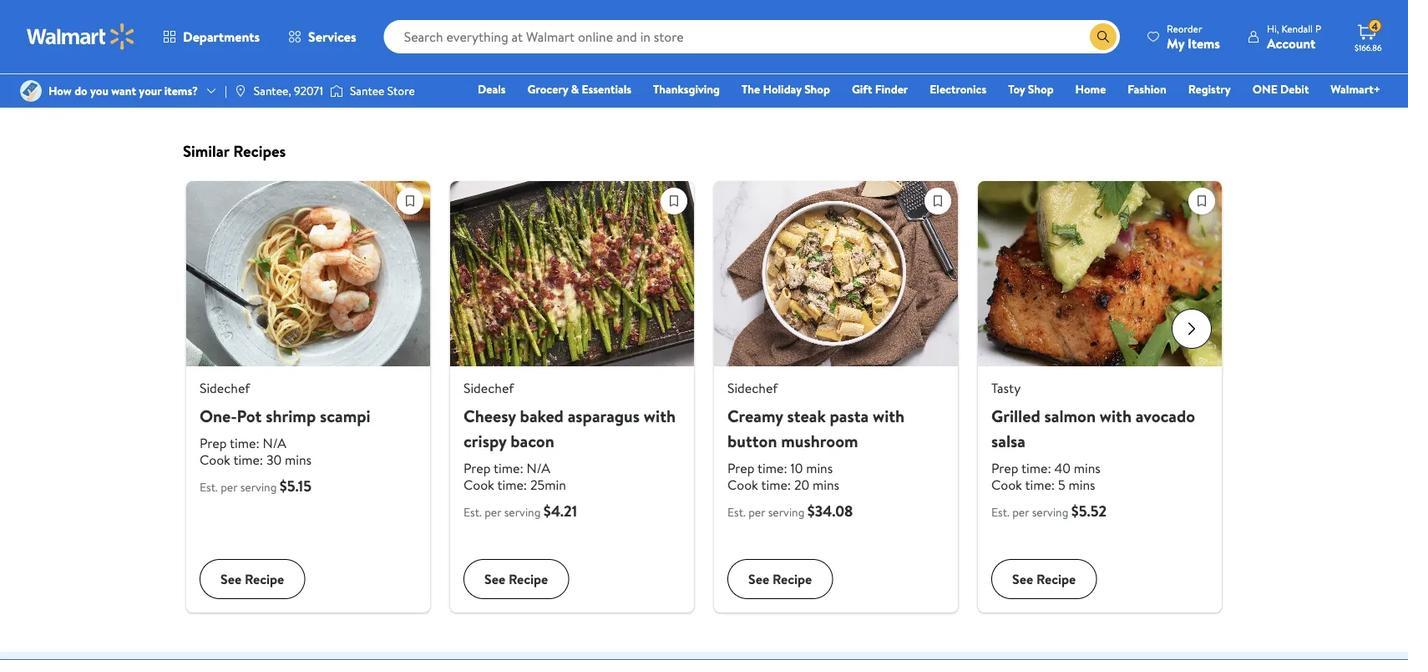 Task type: locate. For each thing, give the bounding box(es) containing it.
3 see recipe link from the left
[[714, 0, 958, 95]]

est. per serving $4.21
[[464, 501, 577, 522]]

creamy steak pasta with button mushroom image
[[714, 181, 958, 367]]

clear search field text image
[[1070, 30, 1083, 44]]

prep inside prep time: n/a cook time: 25min
[[464, 459, 491, 478]]

reorder my items
[[1167, 21, 1220, 52]]

shop inside the holiday shop link
[[804, 81, 830, 97]]

store
[[387, 83, 415, 99]]

cook down salsa
[[991, 476, 1022, 494]]

prep inside prep time: n/a cook time: 30 mins
[[200, 434, 227, 453]]

n/a
[[263, 434, 286, 453], [527, 459, 550, 478]]

est. inside est. per serving $4.21
[[464, 504, 482, 521]]

mins right 30
[[285, 451, 312, 469]]

cheesy
[[464, 404, 516, 428]]

saved image for salsa
[[1189, 189, 1214, 214]]

tasty
[[991, 379, 1021, 398]]

with right asparagus
[[644, 404, 676, 428]]

essentials
[[582, 81, 631, 97]]

per inside est. per serving $34.08
[[748, 504, 765, 521]]

per down the prep time: 40 mins cook time: 5 mins
[[1012, 504, 1029, 521]]

0 horizontal spatial  image
[[20, 80, 42, 102]]

salsa
[[991, 429, 1026, 453]]

2 with from the left
[[873, 404, 905, 428]]

est. for grilled salmon with avocado salsa
[[991, 504, 1010, 521]]

prep down button
[[727, 459, 755, 478]]

sidechef up cheesy
[[464, 379, 514, 398]]

prep time: n/a cook time: 30 mins
[[200, 434, 312, 469]]

per inside est. per serving $5.15
[[221, 479, 237, 496]]

per down prep time: n/a cook time: 30 mins
[[221, 479, 237, 496]]

est. down the prep time: 40 mins cook time: 5 mins
[[991, 504, 1010, 521]]

serving down 30
[[240, 479, 277, 496]]

serving down prep time: n/a cook time: 25min
[[504, 504, 541, 521]]

3 with from the left
[[1100, 404, 1132, 428]]

cook down one-
[[200, 451, 230, 469]]

n/a down one-pot shrimp scampi
[[263, 434, 286, 453]]

bacon
[[511, 429, 554, 453]]

$5.52
[[1071, 501, 1107, 522]]

services
[[308, 28, 356, 46]]

1 horizontal spatial sidechef
[[464, 379, 514, 398]]

sidechef for cheesy
[[464, 379, 514, 398]]

cook
[[200, 451, 230, 469], [464, 476, 494, 494], [727, 476, 758, 494], [991, 476, 1022, 494]]

shop right toy
[[1028, 81, 1054, 97]]

1 saved image from the left
[[398, 189, 423, 214]]

mins inside prep time: n/a cook time: 30 mins
[[285, 451, 312, 469]]

cook inside the prep time: 10 mins cook time: 20 mins
[[727, 476, 758, 494]]

4 saved image from the left
[[1189, 189, 1214, 214]]

shrimp
[[266, 404, 316, 428]]

est. per serving $34.08
[[727, 501, 853, 522]]

5
[[1058, 476, 1065, 494]]

mins right '40'
[[1074, 459, 1101, 478]]

0 horizontal spatial sidechef
[[200, 379, 250, 398]]

est. inside est. per serving $5.15
[[200, 479, 218, 496]]

prep down "crispy"
[[464, 459, 491, 478]]

est.
[[200, 479, 218, 496], [464, 504, 482, 521], [727, 504, 746, 521], [991, 504, 1010, 521]]

serving inside est. per serving $5.15
[[240, 479, 277, 496]]

thanksgiving
[[653, 81, 720, 97]]

with inside the creamy steak pasta with button mushroom
[[873, 404, 905, 428]]

prep time: 40 mins cook time: 5 mins
[[991, 459, 1101, 494]]

est. inside est. per serving $5.52
[[991, 504, 1010, 521]]

2 horizontal spatial sidechef
[[727, 379, 778, 398]]

1 horizontal spatial shop
[[1028, 81, 1054, 97]]

3 saved image from the left
[[925, 189, 950, 214]]

santee,
[[254, 83, 291, 99]]

the holiday shop link
[[734, 80, 838, 98]]

prep inside the prep time: 40 mins cook time: 5 mins
[[991, 459, 1018, 478]]

est. inside est. per serving $34.08
[[727, 504, 746, 521]]

saved image for button
[[925, 189, 950, 214]]

hi,
[[1267, 21, 1279, 35]]

time: left '40'
[[1021, 459, 1051, 478]]

with right "pasta"
[[873, 404, 905, 428]]

prep for one-pot shrimp scampi
[[200, 434, 227, 453]]

per down the prep time: 10 mins cook time: 20 mins
[[748, 504, 765, 521]]

items
[[1188, 34, 1220, 52]]

shop right holiday
[[804, 81, 830, 97]]

serving down 20
[[768, 504, 805, 521]]

santee store
[[350, 83, 415, 99]]

sidechef up one-
[[200, 379, 250, 398]]

est. for cheesy baked asparagus with crispy bacon
[[464, 504, 482, 521]]

registry
[[1188, 81, 1231, 97]]

scampi
[[320, 404, 370, 428]]

serving
[[240, 479, 277, 496], [504, 504, 541, 521], [768, 504, 805, 521], [1032, 504, 1068, 521]]

time: left 5
[[1025, 476, 1055, 494]]

est. for one-pot shrimp scampi
[[200, 479, 218, 496]]

0 horizontal spatial shop
[[804, 81, 830, 97]]

recipes
[[233, 141, 286, 162]]

mushroom
[[781, 429, 858, 453]]

est. per serving $5.15
[[200, 476, 312, 497]]

next slide of list image
[[1172, 309, 1212, 350]]

toy shop link
[[1001, 80, 1061, 98]]

prep down salsa
[[991, 459, 1018, 478]]

40
[[1054, 459, 1071, 478]]

est. per serving $5.52
[[991, 501, 1107, 522]]

prep
[[200, 434, 227, 453], [464, 459, 491, 478], [727, 459, 755, 478], [991, 459, 1018, 478]]

time:
[[230, 434, 259, 453], [233, 451, 263, 469], [494, 459, 523, 478], [758, 459, 787, 478], [1021, 459, 1051, 478], [497, 476, 527, 494], [761, 476, 791, 494], [1025, 476, 1055, 494]]

cheesy baked asparagus with crispy bacon image
[[450, 181, 694, 367]]

one debit
[[1253, 81, 1309, 97]]

0 horizontal spatial with
[[644, 404, 676, 428]]

fashion link
[[1120, 80, 1174, 98]]

 image for santee, 92071
[[234, 84, 247, 98]]

deals
[[478, 81, 506, 97]]

shop inside toy shop 'link'
[[1028, 81, 1054, 97]]

deals link
[[470, 80, 513, 98]]

n/a inside prep time: n/a cook time: 25min
[[527, 459, 550, 478]]

1 horizontal spatial with
[[873, 404, 905, 428]]

with inside cheesy baked asparagus with crispy bacon
[[644, 404, 676, 428]]

time: left 30
[[233, 451, 263, 469]]

time: left 20
[[761, 476, 791, 494]]

cook down button
[[727, 476, 758, 494]]

gift finder
[[852, 81, 908, 97]]

1 sidechef from the left
[[200, 379, 250, 398]]

2 horizontal spatial with
[[1100, 404, 1132, 428]]

shop
[[804, 81, 830, 97], [1028, 81, 1054, 97]]

serving down 5
[[1032, 504, 1068, 521]]

you
[[90, 83, 108, 99]]

want
[[111, 83, 136, 99]]

 image
[[330, 83, 343, 99]]

with right 'salmon'
[[1100, 404, 1132, 428]]

1 horizontal spatial  image
[[234, 84, 247, 98]]

3 sidechef from the left
[[727, 379, 778, 398]]

cook down "crispy"
[[464, 476, 494, 494]]

with
[[644, 404, 676, 428], [873, 404, 905, 428], [1100, 404, 1132, 428]]

serving inside est. per serving $4.21
[[504, 504, 541, 521]]

cook inside prep time: n/a cook time: 30 mins
[[200, 451, 230, 469]]

prep for grilled salmon with avocado salsa
[[991, 459, 1018, 478]]

n/a down bacon in the bottom left of the page
[[527, 459, 550, 478]]

est. down the prep time: 10 mins cook time: 20 mins
[[727, 504, 746, 521]]

creamy
[[727, 404, 783, 428]]

saved image
[[398, 189, 423, 214], [661, 189, 687, 214], [925, 189, 950, 214], [1189, 189, 1214, 214]]

per inside est. per serving $4.21
[[485, 504, 501, 521]]

2 shop from the left
[[1028, 81, 1054, 97]]

serving inside est. per serving $5.52
[[1032, 504, 1068, 521]]

 image
[[20, 80, 42, 102], [234, 84, 247, 98]]

time: down pot at the left bottom of page
[[230, 434, 259, 453]]

2 saved image from the left
[[661, 189, 687, 214]]

search icon image
[[1097, 30, 1110, 43]]

sidechef for one-
[[200, 379, 250, 398]]

0 vertical spatial n/a
[[263, 434, 286, 453]]

similar recipes
[[183, 141, 286, 162]]

Search search field
[[384, 20, 1120, 53]]

see recipe
[[220, 52, 284, 71], [484, 52, 548, 71], [748, 52, 812, 71], [1012, 52, 1076, 71], [220, 570, 284, 589], [484, 570, 548, 589], [748, 570, 812, 589], [1012, 570, 1076, 589]]

home link
[[1068, 80, 1114, 98]]

1 with from the left
[[644, 404, 676, 428]]

serving for baked
[[504, 504, 541, 521]]

time: left 10
[[758, 459, 787, 478]]

2 sidechef from the left
[[464, 379, 514, 398]]

serving inside est. per serving $34.08
[[768, 504, 805, 521]]

santee
[[350, 83, 385, 99]]

serving for salmon
[[1032, 504, 1068, 521]]

sidechef up the creamy
[[727, 379, 778, 398]]

prep down one-
[[200, 434, 227, 453]]

 image left how
[[20, 80, 42, 102]]

n/a for baked
[[527, 459, 550, 478]]

my
[[1167, 34, 1185, 52]]

prep inside the prep time: 10 mins cook time: 20 mins
[[727, 459, 755, 478]]

1 horizontal spatial n/a
[[527, 459, 550, 478]]

your
[[139, 83, 161, 99]]

salmon
[[1044, 404, 1096, 428]]

the holiday shop
[[742, 81, 830, 97]]

 image right the |
[[234, 84, 247, 98]]

see
[[220, 52, 241, 71], [484, 52, 505, 71], [748, 52, 769, 71], [1012, 52, 1033, 71], [220, 570, 241, 589], [484, 570, 505, 589], [748, 570, 769, 589], [1012, 570, 1033, 589]]

serving for steak
[[768, 504, 805, 521]]

with inside grilled salmon with avocado salsa
[[1100, 404, 1132, 428]]

per inside est. per serving $5.52
[[1012, 504, 1029, 521]]

toy
[[1008, 81, 1025, 97]]

recipe
[[245, 52, 284, 71], [509, 52, 548, 71], [772, 52, 812, 71], [1036, 52, 1076, 71], [245, 570, 284, 589], [509, 570, 548, 589], [772, 570, 812, 589], [1036, 570, 1076, 589]]

est. down prep time: n/a cook time: 25min
[[464, 504, 482, 521]]

button
[[727, 429, 777, 453]]

per for creamy steak pasta with button mushroom
[[748, 504, 765, 521]]

est. down prep time: n/a cook time: 30 mins
[[200, 479, 218, 496]]

&
[[571, 81, 579, 97]]

1 vertical spatial n/a
[[527, 459, 550, 478]]

mins right 5
[[1069, 476, 1095, 494]]

prep for cheesy baked asparagus with crispy bacon
[[464, 459, 491, 478]]

one-
[[200, 404, 237, 428]]

per down prep time: n/a cook time: 25min
[[485, 504, 501, 521]]

n/a inside prep time: n/a cook time: 30 mins
[[263, 434, 286, 453]]

santee, 92071
[[254, 83, 323, 99]]

walmart+
[[1331, 81, 1381, 97]]

0 horizontal spatial n/a
[[263, 434, 286, 453]]

account
[[1267, 34, 1316, 52]]

1 shop from the left
[[804, 81, 830, 97]]



Task type: vqa. For each thing, say whether or not it's contained in the screenshot.
Hummus, Dips & Salsa Option Group
no



Task type: describe. For each thing, give the bounding box(es) containing it.
reorder
[[1167, 21, 1202, 35]]

pasta
[[830, 404, 869, 428]]

92071
[[294, 83, 323, 99]]

kendall
[[1282, 21, 1313, 35]]

do
[[74, 83, 87, 99]]

30
[[266, 451, 282, 469]]

grilled
[[991, 404, 1040, 428]]

p
[[1315, 21, 1321, 35]]

grocery & essentials link
[[520, 80, 639, 98]]

grilled salmon with avocado salsa
[[991, 404, 1195, 453]]

prep time: n/a cook time: 25min
[[464, 459, 566, 494]]

1 see recipe link from the left
[[186, 0, 430, 95]]

baked
[[520, 404, 564, 428]]

serving for pot
[[240, 479, 277, 496]]

$166.86
[[1355, 42, 1382, 53]]

time: up est. per serving $4.21
[[497, 476, 527, 494]]

4
[[1372, 19, 1378, 33]]

gift
[[852, 81, 872, 97]]

similar
[[183, 141, 229, 162]]

walmart+ link
[[1323, 80, 1388, 98]]

departments button
[[149, 17, 274, 57]]

cheesy baked asparagus with crispy bacon
[[464, 404, 676, 453]]

$34.08
[[807, 501, 853, 522]]

items?
[[164, 83, 198, 99]]

one
[[1253, 81, 1278, 97]]

how
[[48, 83, 72, 99]]

crispy
[[464, 429, 507, 453]]

10
[[791, 459, 803, 478]]

debit
[[1280, 81, 1309, 97]]

grilled salmon with avocado salsa image
[[978, 181, 1222, 367]]

services button
[[274, 17, 371, 57]]

steak
[[787, 404, 826, 428]]

 image for how do you want your items?
[[20, 80, 42, 102]]

grocery & essentials
[[527, 81, 631, 97]]

how do you want your items?
[[48, 83, 198, 99]]

pot
[[237, 404, 262, 428]]

finder
[[875, 81, 908, 97]]

25min
[[530, 476, 566, 494]]

with for cheesy baked asparagus with crispy bacon
[[644, 404, 676, 428]]

thanksgiving link
[[646, 80, 727, 98]]

grocery
[[527, 81, 568, 97]]

fashion
[[1128, 81, 1167, 97]]

time: down "crispy"
[[494, 459, 523, 478]]

avocado
[[1136, 404, 1195, 428]]

prep for creamy steak pasta with button mushroom
[[727, 459, 755, 478]]

home
[[1075, 81, 1106, 97]]

per for grilled salmon with avocado salsa
[[1012, 504, 1029, 521]]

|
[[225, 83, 227, 99]]

asparagus
[[568, 404, 640, 428]]

saved image for crispy
[[661, 189, 687, 214]]

4 see recipe link from the left
[[978, 0, 1222, 95]]

est. for creamy steak pasta with button mushroom
[[727, 504, 746, 521]]

creamy steak pasta with button mushroom
[[727, 404, 905, 453]]

toy shop
[[1008, 81, 1054, 97]]

per for cheesy baked asparagus with crispy bacon
[[485, 504, 501, 521]]

one-pot shrimp scampi image
[[186, 181, 430, 367]]

the
[[742, 81, 760, 97]]

one debit link
[[1245, 80, 1317, 98]]

one-pot shrimp scampi
[[200, 404, 370, 428]]

cook inside the prep time: 40 mins cook time: 5 mins
[[991, 476, 1022, 494]]

mins right 20
[[813, 476, 839, 494]]

sidechef for creamy
[[727, 379, 778, 398]]

$5.15
[[280, 476, 312, 497]]

$4.21
[[543, 501, 577, 522]]

gift finder link
[[844, 80, 916, 98]]

n/a for pot
[[263, 434, 286, 453]]

with for creamy steak pasta with button mushroom
[[873, 404, 905, 428]]

walmart image
[[27, 23, 135, 50]]

departments
[[183, 28, 260, 46]]

hi, kendall p account
[[1267, 21, 1321, 52]]

mins right 10
[[806, 459, 833, 478]]

holiday
[[763, 81, 802, 97]]

electronics
[[930, 81, 987, 97]]

2 see recipe link from the left
[[450, 0, 694, 95]]

registry link
[[1181, 80, 1238, 98]]

prep time: 10 mins cook time: 20 mins
[[727, 459, 839, 494]]

cook inside prep time: n/a cook time: 25min
[[464, 476, 494, 494]]

per for one-pot shrimp scampi
[[221, 479, 237, 496]]

Walmart Site-Wide search field
[[384, 20, 1120, 53]]

electronics link
[[922, 80, 994, 98]]



